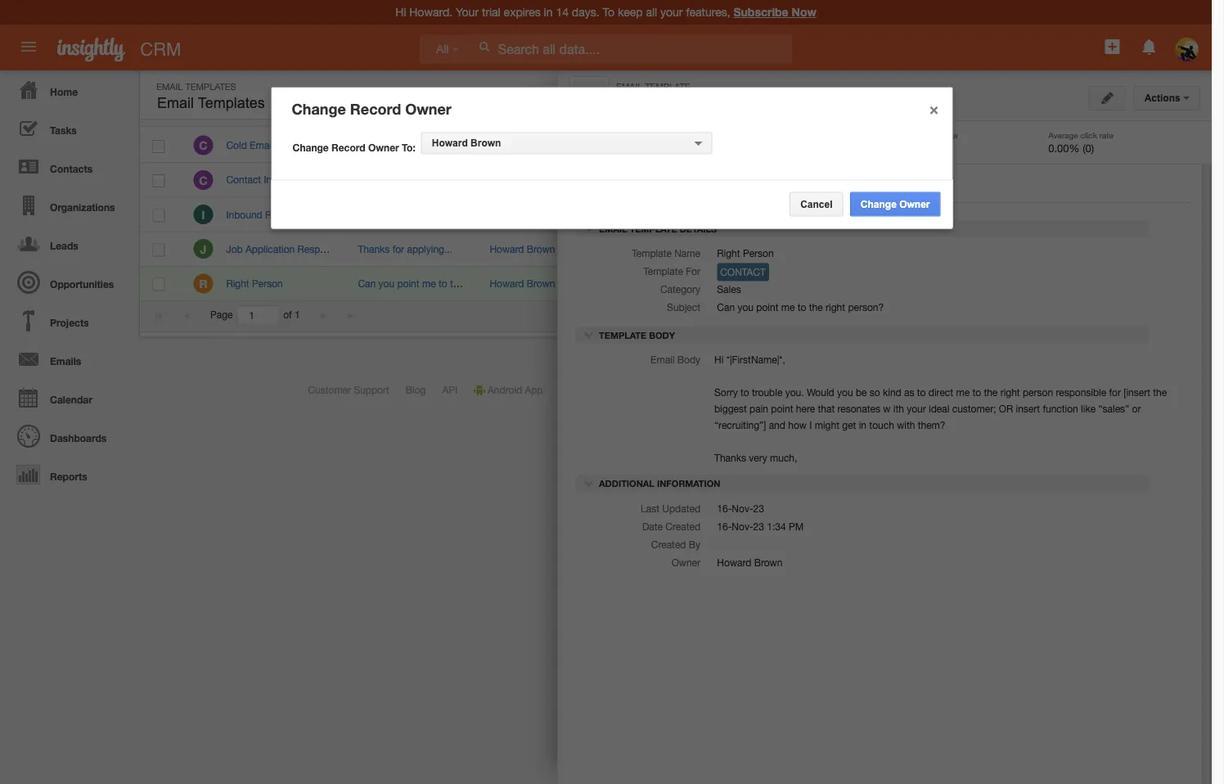 Task type: locate. For each thing, give the bounding box(es) containing it.
job application response
[[226, 243, 342, 255]]

0 horizontal spatial person
[[252, 278, 283, 289]]

for left connecting
[[393, 174, 404, 186]]

right person down application
[[226, 278, 283, 289]]

i
[[202, 208, 205, 221], [810, 419, 812, 431]]

can you point me to the right person? down applying...
[[358, 278, 525, 289]]

right right r link
[[226, 278, 249, 289]]

1 vertical spatial emails
[[575, 130, 600, 140]]

click
[[1081, 130, 1098, 140]]

sorry
[[715, 387, 738, 398]]

api link
[[442, 384, 458, 395]]

4 howard brown link from the top
[[490, 278, 555, 289]]

you
[[373, 140, 389, 151], [379, 278, 395, 289], [738, 302, 754, 313], [837, 387, 853, 398]]

1 vertical spatial right
[[717, 248, 740, 259]]

home
[[50, 86, 78, 97]]

0 horizontal spatial name
[[226, 106, 253, 117]]

2 vertical spatial me
[[956, 387, 970, 398]]

1 horizontal spatial pm
[[1071, 140, 1086, 151]]

2 vertical spatial for
[[1110, 387, 1121, 398]]

record
[[350, 100, 401, 118], [332, 142, 366, 153]]

0 vertical spatial change
[[292, 100, 346, 118]]

column header
[[477, 96, 608, 126], [608, 96, 731, 126], [731, 96, 863, 126]]

very
[[749, 452, 768, 464]]

function
[[1043, 403, 1079, 414]]

template up the hiring
[[630, 224, 677, 234]]

howard brown button
[[421, 132, 713, 154]]

right person up contact
[[717, 248, 774, 259]]

contact for r
[[744, 278, 779, 289]]

howard inside 'j' row
[[490, 243, 524, 255]]

howard brown for c
[[490, 174, 555, 186]]

2 c from the top
[[199, 173, 208, 187]]

1 average from the left
[[891, 130, 921, 140]]

body up email body
[[649, 330, 675, 340]]

emails link up open
[[907, 82, 983, 106]]

0% for c
[[880, 175, 894, 186]]

crm
[[140, 38, 181, 59]]

last
[[641, 503, 660, 514]]

applying...
[[407, 243, 453, 255]]

person down application
[[252, 278, 283, 289]]

page
[[210, 309, 233, 321]]

owner inside button
[[900, 198, 930, 209]]

0 vertical spatial emails
[[938, 88, 972, 99]]

j row
[[140, 232, 1171, 267]]

2 c link from the top
[[194, 170, 213, 190]]

0 horizontal spatial average
[[891, 130, 921, 140]]

for up "sales"
[[1110, 387, 1121, 398]]

1 vertical spatial 0%
[[880, 209, 894, 220]]

0 vertical spatial nov-
[[1014, 140, 1035, 151]]

thanks left very on the right of the page
[[715, 452, 746, 464]]

0 vertical spatial emails link
[[907, 82, 983, 106]]

terms of service link
[[712, 384, 785, 395]]

i up j 'link'
[[202, 208, 205, 221]]

howard brown link for thanks for applying...
[[490, 243, 555, 255]]

0 vertical spatial point
[[397, 278, 420, 289]]

1 vertical spatial right
[[826, 302, 846, 313]]

pm inside cell
[[1071, 140, 1086, 151]]

0 vertical spatial of
[[283, 309, 292, 321]]

me up *|firstname|*,
[[782, 302, 795, 313]]

you inside the c row
[[373, 140, 389, 151]]

pm
[[1071, 140, 1086, 151], [789, 521, 804, 532]]

0% cell for c
[[864, 163, 986, 198]]

contact for c
[[744, 174, 779, 186]]

i right how
[[810, 419, 812, 431]]

0 vertical spatial 16-nov-23 1:34 pm
[[999, 140, 1086, 151]]

1 horizontal spatial average
[[1049, 130, 1079, 140]]

contact cell for c
[[732, 163, 864, 198]]

point up and
[[771, 403, 794, 414]]

c
[[199, 139, 208, 152], [199, 173, 208, 187]]

Search this list... text field
[[583, 82, 767, 106]]

dashboards link
[[4, 417, 131, 455]]

0 vertical spatial created
[[666, 521, 701, 532]]

change
[[292, 100, 346, 118], [293, 142, 329, 153], [861, 198, 897, 209]]

you left the be
[[837, 387, 853, 398]]

1 vertical spatial change
[[293, 142, 329, 153]]

change left do
[[293, 142, 329, 153]]

name up cold
[[226, 106, 253, 117]]

2 average from the left
[[1049, 130, 1079, 140]]

average up 0.00% in the top of the page
[[1049, 130, 1079, 140]]

r row
[[140, 267, 1171, 301]]

you inside sorry to trouble you. would you be so kind as to direct me to the right person responsible for [insert the biggest pain point here that resonates w ith your ideal customer; or insert function like "sales" or "recruiting"]  and how i might get in touch with them?
[[837, 387, 853, 398]]

1 vertical spatial 23
[[754, 503, 764, 514]]

0% inside the c row
[[880, 175, 894, 186]]

nov- for date created
[[732, 521, 754, 532]]

record down change record owner
[[332, 142, 366, 153]]

0 horizontal spatial right
[[467, 278, 486, 289]]

response up job application response link
[[265, 209, 309, 220]]

0 vertical spatial person?
[[489, 278, 525, 289]]

actions
[[1145, 93, 1184, 104]]

inbound
[[226, 209, 263, 220]]

cell
[[732, 129, 864, 163], [864, 129, 986, 163], [1130, 129, 1171, 163], [986, 163, 1130, 198], [1130, 163, 1171, 198], [345, 198, 477, 232], [477, 198, 609, 232], [609, 198, 732, 232], [732, 198, 864, 232], [986, 198, 1130, 232], [864, 232, 986, 267], [986, 232, 1130, 267], [140, 267, 181, 301], [609, 267, 732, 301], [864, 267, 986, 301], [986, 267, 1130, 301], [1130, 267, 1171, 301]]

details left general
[[585, 181, 618, 192]]

home link
[[4, 70, 131, 109]]

sales inside cell
[[625, 140, 648, 151]]

created down updated
[[666, 521, 701, 532]]

0 horizontal spatial me
[[422, 278, 436, 289]]

right person up the sales cell on the top
[[616, 91, 716, 111]]

opportunities link
[[4, 263, 131, 301]]

name up for
[[675, 248, 701, 259]]

nov-
[[1014, 140, 1035, 151], [732, 503, 754, 514], [732, 521, 754, 532]]

navigation containing home
[[0, 70, 131, 494]]

hiring cell
[[609, 232, 732, 267]]

nov- for last updated
[[732, 503, 754, 514]]

with
[[897, 419, 915, 431]]

you right do
[[373, 140, 389, 151]]

2 vertical spatial change
[[861, 198, 897, 209]]

howard brown inside "button"
[[432, 137, 501, 148]]

c row up general
[[140, 129, 1171, 163]]

created down date created
[[651, 539, 686, 550]]

2 0% from the top
[[880, 209, 894, 220]]

23 down 16-nov-23
[[754, 521, 764, 532]]

1 0% from the top
[[880, 175, 894, 186]]

1 vertical spatial c link
[[194, 170, 213, 190]]

point down contact
[[757, 302, 779, 313]]

date created
[[642, 521, 701, 532]]

0 horizontal spatial subject
[[358, 106, 393, 117]]

2 vertical spatial emails
[[50, 355, 81, 367]]

0 vertical spatial i
[[202, 208, 205, 221]]

c row
[[140, 129, 1171, 163], [140, 163, 1171, 198]]

and
[[769, 419, 786, 431]]

1 vertical spatial can
[[717, 302, 735, 313]]

opportunities
[[50, 278, 114, 290]]

you down thanks for applying...
[[379, 278, 395, 289]]

1 horizontal spatial right person
[[616, 91, 716, 111]]

1 vertical spatial me
[[782, 302, 795, 313]]

person? inside r row
[[489, 278, 525, 289]]

navigation
[[0, 70, 131, 494]]

None checkbox
[[152, 104, 165, 117], [153, 140, 165, 153], [153, 278, 165, 291], [152, 104, 165, 117], [153, 140, 165, 153], [153, 278, 165, 291]]

0 horizontal spatial sales
[[625, 140, 648, 151]]

howard inside r row
[[490, 278, 524, 289]]

1 vertical spatial response
[[298, 243, 342, 255]]

c link for cold email
[[194, 136, 213, 155]]

1 c from the top
[[199, 139, 208, 152]]

0 horizontal spatial person?
[[489, 278, 525, 289]]

template down r row
[[599, 330, 647, 340]]

template down the email template details
[[632, 248, 672, 259]]

general cell
[[609, 163, 732, 198]]

change inside button
[[861, 198, 897, 209]]

get
[[843, 419, 857, 431]]

to inside r row
[[439, 278, 447, 289]]

1 horizontal spatial 16-nov-23 1:34 pm
[[999, 140, 1086, 151]]

subject up do
[[358, 106, 393, 117]]

emails link
[[907, 82, 983, 106], [4, 340, 131, 378]]

0 horizontal spatial pm
[[789, 521, 804, 532]]

howard brown link
[[490, 140, 555, 151], [490, 174, 555, 186], [490, 243, 555, 255], [490, 278, 555, 289]]

1 horizontal spatial right
[[826, 302, 846, 313]]

howard brown for r
[[490, 278, 555, 289]]

for inside 'j' row
[[393, 243, 404, 255]]

1 horizontal spatial sales
[[717, 284, 741, 295]]

rate
[[944, 130, 958, 140], [1100, 130, 1114, 140]]

howard brown inside 'j' row
[[490, 243, 555, 255]]

details
[[585, 181, 618, 192], [680, 224, 717, 234]]

0 vertical spatial 16-
[[999, 140, 1014, 151]]

howard brown for j
[[490, 243, 555, 255]]

1 c row from the top
[[140, 129, 1171, 163]]

row
[[140, 96, 1170, 126]]

howard brown link inside 'j' row
[[490, 243, 555, 255]]

emails up calendar link
[[50, 355, 81, 367]]

or
[[999, 403, 1014, 414]]

app
[[525, 384, 543, 395]]

2 0% cell from the top
[[864, 198, 986, 232]]

owner down by
[[672, 557, 701, 568]]

thanks
[[358, 174, 390, 186], [358, 243, 390, 255], [715, 452, 746, 464]]

howard brown inside r row
[[490, 278, 555, 289]]

be
[[856, 387, 867, 398]]

howard brown link for thanks for connecting
[[490, 174, 555, 186]]

data
[[879, 384, 900, 395]]

Search all data.... text field
[[470, 34, 792, 64]]

contact inside r row
[[744, 278, 779, 289]]

nov- inside cell
[[1014, 140, 1035, 151]]

template left "actions" at the top right of page
[[1101, 88, 1144, 99]]

row group containing c
[[140, 129, 1171, 301]]

now
[[792, 5, 817, 19]]

1 horizontal spatial details
[[680, 224, 717, 234]]

thanks left applying...
[[358, 243, 390, 255]]

sales
[[625, 140, 648, 151], [717, 284, 741, 295]]

calendar
[[50, 394, 92, 405]]

row group
[[140, 129, 1171, 301]]

1 howard brown link from the top
[[490, 140, 555, 151]]

None checkbox
[[153, 174, 165, 188], [153, 209, 165, 222], [153, 244, 165, 257], [153, 174, 165, 188], [153, 209, 165, 222], [153, 244, 165, 257]]

details link
[[575, 177, 627, 200]]

2 rate from the left
[[1100, 130, 1114, 140]]

1:34 down much,
[[767, 521, 786, 532]]

rate inside "average click rate 0.00% (0)"
[[1100, 130, 1114, 140]]

me up customer;
[[956, 387, 970, 398]]

details up template name at the top
[[680, 224, 717, 234]]

2 contact cell from the top
[[732, 232, 864, 267]]

2 vertical spatial 23
[[754, 521, 764, 532]]

0% inside the i row
[[880, 209, 894, 220]]

rate right open
[[944, 130, 958, 140]]

0 vertical spatial c link
[[194, 136, 213, 155]]

emails link down projects
[[4, 340, 131, 378]]

16- right updated
[[717, 503, 732, 514]]

0 vertical spatial 23
[[1035, 140, 1046, 151]]

of left 1
[[283, 309, 292, 321]]

privacy policy
[[801, 384, 863, 395]]

emails up open
[[938, 88, 972, 99]]

can
[[358, 278, 376, 289], [717, 302, 735, 313]]

can down contact
[[717, 302, 735, 313]]

c link up i link
[[194, 170, 213, 190]]

0 vertical spatial record
[[350, 100, 401, 118]]

average open rate
[[891, 130, 958, 140]]

application
[[246, 243, 295, 255]]

brown inside 'j' row
[[527, 243, 555, 255]]

0% cell down "average open rate" on the right of the page
[[864, 198, 986, 232]]

1 horizontal spatial i
[[810, 419, 812, 431]]

0% up change owner
[[880, 175, 894, 186]]

person up the sales cell on the top
[[662, 91, 716, 111]]

howard brown
[[432, 137, 501, 148], [490, 174, 555, 186], [490, 243, 555, 255], [490, 278, 555, 289], [717, 557, 783, 568]]

body left hi
[[678, 354, 701, 365]]

point down thanks for applying...
[[397, 278, 420, 289]]

record for change record owner to:
[[332, 142, 366, 153]]

1 horizontal spatial emails link
[[907, 82, 983, 106]]

you down contact
[[738, 302, 754, 313]]

brown
[[471, 137, 501, 148], [527, 140, 555, 151], [527, 174, 555, 186], [527, 243, 555, 255], [527, 278, 555, 289], [754, 557, 783, 568]]

c link for contact info
[[194, 170, 213, 190]]

0 horizontal spatial rate
[[944, 130, 958, 140]]

change right cancel at the top right
[[861, 198, 897, 209]]

rate right click
[[1100, 130, 1114, 140]]

contact cell
[[732, 163, 864, 198], [732, 232, 864, 267], [732, 267, 864, 301]]

0% down change owner
[[880, 209, 894, 220]]

23 left 0.00% in the top of the page
[[1035, 140, 1046, 151]]

customer support
[[308, 384, 389, 395]]

16- left 0.00% in the top of the page
[[999, 140, 1014, 151]]

me down applying...
[[422, 278, 436, 289]]

c up i link
[[199, 173, 208, 187]]

right inside r row
[[226, 278, 249, 289]]

0 vertical spatial me
[[422, 278, 436, 289]]

average for average open rate
[[891, 130, 921, 140]]

thanks inside the c row
[[358, 174, 390, 186]]

right up contact
[[717, 248, 740, 259]]

1 vertical spatial thanks
[[358, 243, 390, 255]]

howard brown link for do you have time to connect?
[[490, 140, 555, 151]]

response right application
[[298, 243, 342, 255]]

16-
[[999, 140, 1014, 151], [717, 503, 732, 514], [717, 521, 732, 532]]

0 horizontal spatial can
[[358, 278, 376, 289]]

1 vertical spatial name
[[675, 248, 701, 259]]

contacts link
[[4, 147, 131, 186]]

1 vertical spatial for
[[393, 243, 404, 255]]

2 vertical spatial nov-
[[732, 521, 754, 532]]

0% cell up change owner
[[864, 163, 986, 198]]

16- down 16-nov-23
[[717, 521, 732, 532]]

1 vertical spatial emails link
[[4, 340, 131, 378]]

1 vertical spatial right person
[[717, 248, 774, 259]]

emails up 0
[[575, 130, 600, 140]]

1 vertical spatial record
[[332, 142, 366, 153]]

1 horizontal spatial subject
[[667, 302, 701, 313]]

0 vertical spatial response
[[265, 209, 309, 220]]

can you point me to the right person?
[[358, 278, 525, 289], [717, 302, 884, 313]]

3 contact cell from the top
[[732, 267, 864, 301]]

can down thanks for applying...
[[358, 278, 376, 289]]

addendum
[[954, 384, 1002, 395]]

1 vertical spatial person
[[743, 248, 774, 259]]

0 vertical spatial can
[[358, 278, 376, 289]]

16-nov-23 1:34 pm inside cell
[[999, 140, 1086, 151]]

you inside r row
[[379, 278, 395, 289]]

how
[[788, 419, 807, 431]]

have
[[392, 140, 413, 151]]

0 vertical spatial c
[[199, 139, 208, 152]]

inbound response link
[[226, 209, 317, 220]]

contact info link
[[226, 174, 289, 186]]

owner
[[405, 100, 452, 118], [368, 142, 399, 153], [900, 198, 930, 209], [672, 557, 701, 568]]

body for template body
[[649, 330, 675, 340]]

rate for average open rate
[[944, 130, 958, 140]]

change for change record owner
[[292, 100, 346, 118]]

contact inside 'j' row
[[744, 243, 779, 255]]

1 0% cell from the top
[[864, 163, 986, 198]]

right inside r row
[[467, 278, 486, 289]]

2 howard brown link from the top
[[490, 174, 555, 186]]

1:34 left (0)
[[1049, 140, 1068, 151]]

average for average click rate 0.00% (0)
[[1049, 130, 1079, 140]]

sales up general
[[625, 140, 648, 151]]

0 vertical spatial body
[[649, 330, 675, 340]]

policy
[[836, 384, 863, 395]]

c link left cold
[[194, 136, 213, 155]]

person
[[1023, 387, 1054, 398]]

0 horizontal spatial body
[[649, 330, 675, 340]]

23 for date created
[[754, 521, 764, 532]]

can inside r row
[[358, 278, 376, 289]]

nov- down 16-nov-23
[[732, 521, 754, 532]]

1 contact cell from the top
[[732, 163, 864, 198]]

change record owner to:
[[293, 142, 416, 153]]

16-nov-23
[[717, 503, 764, 514]]

0 horizontal spatial of
[[283, 309, 292, 321]]

c row up the email template details
[[140, 163, 1171, 198]]

1 vertical spatial can you point me to the right person?
[[717, 302, 884, 313]]

person up contact
[[743, 248, 774, 259]]

of right sorry
[[741, 384, 750, 395]]

created by
[[651, 539, 701, 550]]

row containing name
[[140, 96, 1170, 126]]

insert
[[1016, 403, 1040, 414]]

c left cold
[[199, 139, 208, 152]]

1 vertical spatial templates
[[198, 95, 265, 111]]

change for change owner
[[861, 198, 897, 209]]

0 horizontal spatial 1:34
[[767, 521, 786, 532]]

android app link
[[474, 384, 543, 395]]

1 rate from the left
[[944, 130, 958, 140]]

2 vertical spatial right person
[[226, 278, 283, 289]]

1 horizontal spatial emails
[[575, 130, 600, 140]]

change up change record owner to:
[[292, 100, 346, 118]]

right up sent at the top of page
[[616, 91, 657, 111]]

1 vertical spatial of
[[741, 384, 750, 395]]

response
[[265, 209, 309, 220], [298, 243, 342, 255]]

sales down contact
[[717, 284, 741, 295]]

2 vertical spatial person
[[252, 278, 283, 289]]

right person inside r row
[[226, 278, 283, 289]]

customer
[[308, 384, 351, 395]]

0 vertical spatial name
[[226, 106, 253, 117]]

for for j
[[393, 243, 404, 255]]

average inside "average click rate 0.00% (0)"
[[1049, 130, 1079, 140]]

23 inside cell
[[1035, 140, 1046, 151]]

change owner button
[[850, 192, 941, 216]]

notifications image
[[1140, 37, 1160, 56]]

biggest
[[715, 403, 747, 414]]

contact for j
[[744, 243, 779, 255]]

0 vertical spatial sales
[[625, 140, 648, 151]]

3 howard brown link from the top
[[490, 243, 555, 255]]

2 horizontal spatial emails
[[938, 88, 972, 99]]

thanks down do
[[358, 174, 390, 186]]

record up do
[[350, 100, 401, 118]]

0 horizontal spatial i
[[202, 208, 205, 221]]

2 horizontal spatial right person
[[717, 248, 774, 259]]

0 horizontal spatial details
[[585, 181, 618, 192]]

0 vertical spatial pm
[[1071, 140, 1086, 151]]

0 horizontal spatial emails link
[[4, 340, 131, 378]]

you.
[[786, 387, 804, 398]]

2 horizontal spatial me
[[956, 387, 970, 398]]

for inside the c row
[[393, 174, 404, 186]]

right
[[467, 278, 486, 289], [826, 302, 846, 313], [1001, 387, 1020, 398]]

subject down category
[[667, 302, 701, 313]]

1 vertical spatial i
[[810, 419, 812, 431]]

nov- down thanks very much,
[[732, 503, 754, 514]]

1 c link from the top
[[194, 136, 213, 155]]

right inside sorry to trouble you. would you be so kind as to direct me to the right person responsible for [insert the biggest pain point here that resonates w ith your ideal customer; or insert function like "sales" or "recruiting"]  and how i might get in touch with them?
[[1001, 387, 1020, 398]]

16-nov-23 1:34 pm cell
[[986, 129, 1130, 163]]

nov- left 0.00% in the top of the page
[[1014, 140, 1035, 151]]

owner down "average open rate" on the right of the page
[[900, 198, 930, 209]]

1 horizontal spatial of
[[741, 384, 750, 395]]

template inside 'new email template' link
[[1101, 88, 1144, 99]]

can you point me to the right person? down contact
[[717, 302, 884, 313]]

person?
[[489, 278, 525, 289], [848, 302, 884, 313]]

average left open
[[891, 130, 921, 140]]

0% cell
[[864, 163, 986, 198], [864, 198, 986, 232]]

1 vertical spatial body
[[678, 354, 701, 365]]

2 horizontal spatial person
[[743, 248, 774, 259]]

1 horizontal spatial body
[[678, 354, 701, 365]]

23 down very on the right of the page
[[754, 503, 764, 514]]

*|firstname|*,
[[727, 354, 786, 365]]

howard
[[432, 137, 468, 148], [490, 140, 524, 151], [490, 174, 524, 186], [490, 243, 524, 255], [490, 278, 524, 289], [717, 557, 752, 568]]

thanks inside 'j' row
[[358, 243, 390, 255]]

i inside sorry to trouble you. would you be so kind as to direct me to the right person responsible for [insert the biggest pain point here that resonates w ith your ideal customer; or insert function like "sales" or "recruiting"]  and how i might get in touch with them?
[[810, 419, 812, 431]]

howard inside "button"
[[432, 137, 468, 148]]

thanks for c
[[358, 174, 390, 186]]

inbound response
[[226, 209, 309, 220]]

for left applying...
[[393, 243, 404, 255]]

0 vertical spatial subject
[[358, 106, 393, 117]]

0%
[[880, 175, 894, 186], [880, 209, 894, 220]]

0% cell for i
[[864, 198, 986, 232]]



Task type: vqa. For each thing, say whether or not it's contained in the screenshot.
'23 DRUID WOODS' cell
no



Task type: describe. For each thing, give the bounding box(es) containing it.
template down template name at the top
[[644, 266, 683, 277]]

cancel button
[[790, 192, 844, 216]]

terms
[[712, 384, 738, 395]]

23 for last updated
[[754, 503, 764, 514]]

job application response link
[[226, 243, 350, 255]]

customer support link
[[308, 384, 389, 395]]

blog link
[[406, 384, 426, 395]]

cold
[[226, 140, 247, 151]]

× button
[[921, 92, 948, 125]]

owner up time
[[405, 100, 452, 118]]

name inside row
[[226, 106, 253, 117]]

16- inside cell
[[999, 140, 1014, 151]]

point inside sorry to trouble you. would you be so kind as to direct me to the right person responsible for [insert the biggest pain point here that resonates w ith your ideal customer; or insert function like "sales" or "recruiting"]  and how i might get in touch with them?
[[771, 403, 794, 414]]

c for cold email
[[199, 139, 208, 152]]

me inside sorry to trouble you. would you be so kind as to direct me to the right person responsible for [insert the biggest pain point here that resonates w ith your ideal customer; or insert function like "sales" or "recruiting"]  and how i might get in touch with them?
[[956, 387, 970, 398]]

in
[[859, 419, 867, 431]]

reports link
[[4, 455, 131, 494]]

brown inside r row
[[527, 278, 555, 289]]

average click rate 0.00% (0)
[[1049, 130, 1114, 154]]

tasks link
[[4, 109, 131, 147]]

1 vertical spatial created
[[651, 539, 686, 550]]

[insert
[[1124, 387, 1151, 398]]

contact cell for r
[[732, 267, 864, 301]]

1 horizontal spatial name
[[675, 248, 701, 259]]

all link
[[420, 35, 469, 64]]

resonates
[[838, 403, 881, 414]]

1 horizontal spatial right
[[616, 91, 657, 111]]

leads link
[[4, 224, 131, 263]]

0 horizontal spatial emails
[[50, 355, 81, 367]]

howard brown link for can you point me to the right person?
[[490, 278, 555, 289]]

job
[[226, 243, 243, 255]]

for for c
[[393, 174, 404, 186]]

direct
[[929, 387, 954, 398]]

would
[[807, 387, 835, 398]]

me inside r row
[[422, 278, 436, 289]]

data processing addendum link
[[879, 384, 1002, 395]]

hi
[[715, 354, 724, 365]]

additional information
[[597, 478, 721, 489]]

updated
[[662, 503, 701, 514]]

0 vertical spatial details
[[585, 181, 618, 192]]

16- for updated
[[717, 503, 732, 514]]

new
[[1049, 88, 1070, 99]]

1:34 inside cell
[[1049, 140, 1068, 151]]

subscribe
[[734, 5, 789, 19]]

new email template link
[[1039, 82, 1154, 106]]

brown inside "button"
[[471, 137, 501, 148]]

16- for created
[[717, 521, 732, 532]]

change for change record owner to:
[[293, 142, 329, 153]]

of 1
[[283, 309, 300, 321]]

processing
[[903, 384, 951, 395]]

tasks
[[50, 124, 77, 136]]

that
[[818, 403, 835, 414]]

1 vertical spatial 1:34
[[767, 521, 786, 532]]

(0)
[[1083, 142, 1095, 154]]

"recruiting"]
[[715, 419, 766, 431]]

thanks for j
[[358, 243, 390, 255]]

email template details
[[597, 224, 717, 234]]

2 horizontal spatial right
[[717, 248, 740, 259]]

response inside 'j' row
[[298, 243, 342, 255]]

sales cell
[[609, 129, 732, 163]]

0
[[575, 142, 581, 154]]

sorry to trouble you. would you be so kind as to direct me to the right person responsible for [insert the biggest pain point here that resonates w ith your ideal customer; or insert function like "sales" or "recruiting"]  and how i might get in touch with them?
[[715, 387, 1167, 431]]

sent
[[602, 130, 619, 140]]

terms of service
[[712, 384, 785, 395]]

much,
[[770, 452, 798, 464]]

template for
[[644, 266, 701, 277]]

i inside row
[[202, 208, 205, 221]]

subject inside row
[[358, 106, 393, 117]]

category
[[661, 284, 701, 295]]

to:
[[402, 142, 416, 153]]

data processing addendum
[[879, 384, 1002, 395]]

1 horizontal spatial me
[[782, 302, 795, 313]]

j
[[200, 242, 207, 256]]

contact info
[[226, 174, 280, 186]]

as
[[905, 387, 915, 398]]

thanks for connecting
[[358, 174, 456, 186]]

email template
[[616, 81, 690, 92]]

contact
[[721, 267, 766, 278]]

r
[[199, 277, 207, 290]]

service
[[752, 384, 785, 395]]

email template image
[[573, 79, 606, 112]]

record for change record owner
[[350, 100, 401, 118]]

2 column header from the left
[[608, 96, 731, 126]]

organizations link
[[4, 186, 131, 224]]

rate for average click rate 0.00% (0)
[[1100, 130, 1114, 140]]

can you point me to the right person? inside r row
[[358, 278, 525, 289]]

1 column header from the left
[[477, 96, 608, 126]]

do you have time to connect? link
[[358, 140, 490, 151]]

3 column header from the left
[[731, 96, 863, 126]]

1 horizontal spatial can
[[717, 302, 735, 313]]

owner left to:
[[368, 142, 399, 153]]

"sales"
[[1099, 403, 1130, 414]]

contacts
[[50, 163, 93, 174]]

info
[[264, 174, 280, 186]]

for inside sorry to trouble you. would you be so kind as to direct me to the right person responsible for [insert the biggest pain point here that resonates w ith your ideal customer; or insert function like "sales" or "recruiting"]  and how i might get in touch with them?
[[1110, 387, 1121, 398]]

do you have time to connect? howard brown
[[358, 140, 555, 151]]

subscribe now link
[[734, 5, 817, 19]]

thanks for applying... link
[[358, 243, 453, 255]]

emails inside the emails sent 0
[[575, 130, 600, 140]]

person inside r row
[[252, 278, 283, 289]]

ith
[[894, 403, 904, 414]]

i row
[[140, 198, 1171, 232]]

template down search all data.... text box
[[645, 81, 690, 92]]

open
[[923, 130, 942, 140]]

0 horizontal spatial 16-nov-23 1:34 pm
[[717, 521, 804, 532]]

thanks for applying...
[[358, 243, 453, 255]]

information
[[657, 478, 721, 489]]

0% for i
[[880, 209, 894, 220]]

or
[[1133, 403, 1141, 414]]

all
[[436, 43, 449, 56]]

1 vertical spatial sales
[[717, 284, 741, 295]]

j link
[[194, 239, 213, 259]]

calendar link
[[4, 378, 131, 417]]

2 c row from the top
[[140, 163, 1171, 198]]

point inside r row
[[397, 278, 420, 289]]

the inside r row
[[450, 278, 464, 289]]

general
[[625, 175, 658, 186]]

here
[[796, 403, 815, 414]]

projects
[[50, 317, 89, 328]]

response inside the i row
[[265, 209, 309, 220]]

2 vertical spatial thanks
[[715, 452, 746, 464]]

email inside the c row
[[250, 140, 274, 151]]

actions button
[[1134, 86, 1201, 111]]

leads
[[50, 240, 78, 251]]

hiring
[[625, 244, 651, 255]]

contact cell for j
[[732, 232, 864, 267]]

dashboards
[[50, 432, 107, 444]]

c for contact info
[[199, 173, 208, 187]]

1 vertical spatial details
[[680, 224, 717, 234]]

1 horizontal spatial person?
[[848, 302, 884, 313]]

0 vertical spatial right person
[[616, 91, 716, 111]]

new email template
[[1049, 88, 1144, 99]]

0 vertical spatial templates
[[185, 81, 236, 92]]

additional
[[599, 478, 655, 489]]

1 vertical spatial pm
[[789, 521, 804, 532]]

api
[[442, 384, 458, 395]]

by
[[689, 539, 701, 550]]

reports
[[50, 471, 87, 482]]

so
[[870, 387, 881, 398]]

1 horizontal spatial person
[[662, 91, 716, 111]]

support
[[354, 384, 389, 395]]

1 vertical spatial point
[[757, 302, 779, 313]]

body for email body
[[678, 354, 701, 365]]

r link
[[194, 274, 213, 293]]

template name
[[632, 248, 701, 259]]



